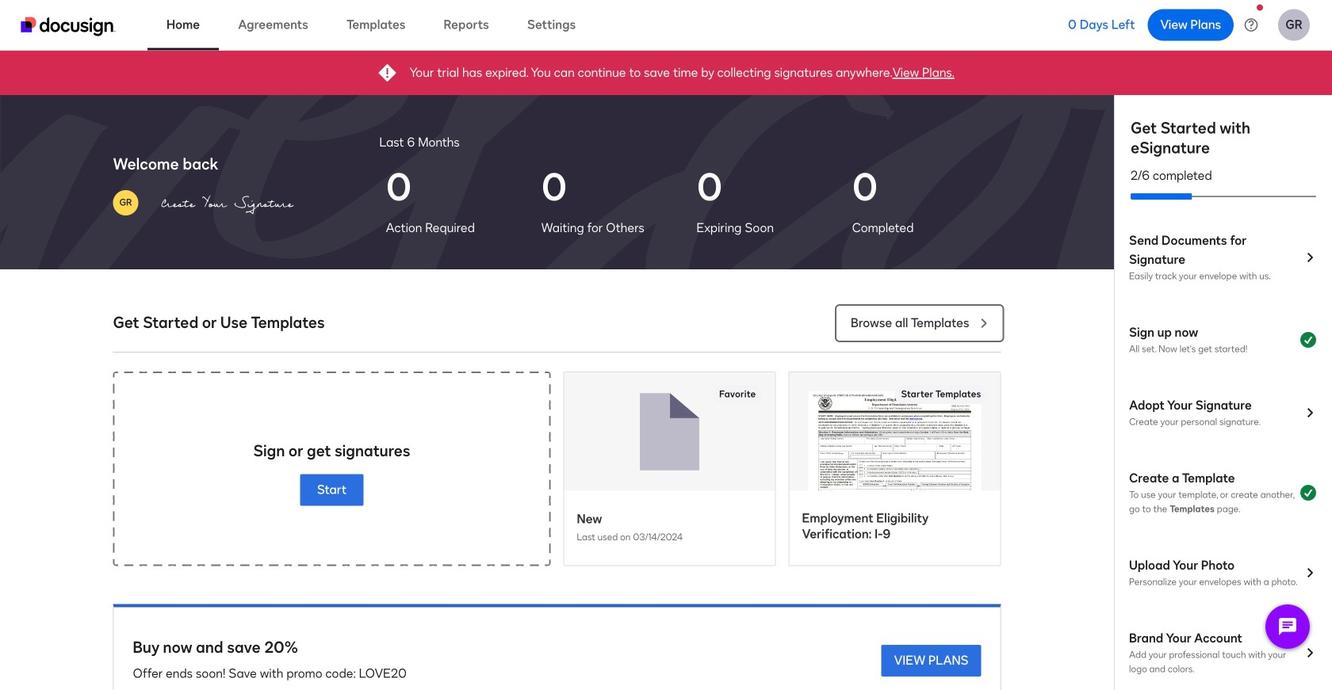 Task type: vqa. For each thing, say whether or not it's contained in the screenshot.
draft image
no



Task type: locate. For each thing, give the bounding box(es) containing it.
list
[[380, 152, 1001, 251]]

brand your account not completed image
[[1302, 646, 1318, 662]]

upload your photo not completed image
[[1302, 566, 1318, 581]]

sign up now completed image
[[1299, 331, 1318, 350]]

heading
[[380, 133, 460, 152]]

use employment eligibility verification: i-9 image
[[809, 392, 982, 492]]



Task type: describe. For each thing, give the bounding box(es) containing it.
docusign esignature image
[[21, 17, 116, 36]]

create a template completed image
[[1299, 484, 1318, 503]]

send documents for signature not completed image
[[1302, 250, 1318, 266]]

upload or change your profile image image
[[119, 196, 132, 210]]

adopt your signature not completed image
[[1302, 405, 1318, 421]]

use new image
[[564, 373, 775, 492]]



